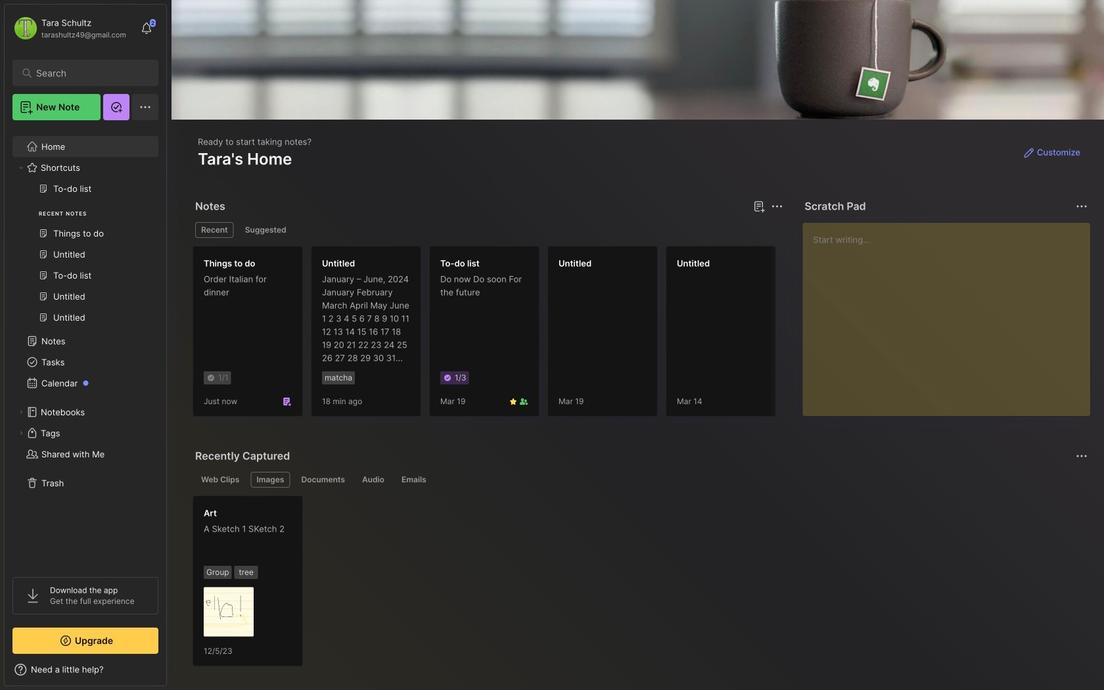Task type: locate. For each thing, give the bounding box(es) containing it.
more actions image
[[769, 198, 785, 214], [1074, 198, 1090, 214], [1074, 448, 1090, 464]]

None search field
[[36, 65, 141, 81]]

tab
[[195, 222, 234, 238], [239, 222, 292, 238], [195, 472, 245, 488], [251, 472, 290, 488], [295, 472, 351, 488], [356, 472, 390, 488], [396, 472, 432, 488]]

group
[[12, 178, 158, 336]]

tab list
[[195, 222, 781, 238], [195, 472, 1086, 488]]

row group
[[193, 246, 1104, 425]]

1 vertical spatial tab list
[[195, 472, 1086, 488]]

0 vertical spatial tab list
[[195, 222, 781, 238]]

main element
[[0, 0, 171, 690]]

tree
[[5, 128, 166, 565]]

expand tags image
[[17, 429, 25, 437]]

1 tab list from the top
[[195, 222, 781, 238]]

Start writing… text field
[[813, 223, 1090, 406]]

More actions field
[[768, 197, 786, 216], [1073, 197, 1091, 216], [1073, 447, 1091, 465]]

expand notebooks image
[[17, 408, 25, 416]]

2 tab list from the top
[[195, 472, 1086, 488]]



Task type: describe. For each thing, give the bounding box(es) containing it.
Account field
[[12, 15, 126, 41]]

group inside the main element
[[12, 178, 158, 336]]

Search text field
[[36, 67, 141, 80]]

click to collapse image
[[166, 666, 176, 682]]

thumbnail image
[[204, 587, 254, 637]]

tree inside the main element
[[5, 128, 166, 565]]

WHAT'S NEW field
[[5, 659, 166, 680]]

none search field inside the main element
[[36, 65, 141, 81]]



Task type: vqa. For each thing, say whether or not it's contained in the screenshot.
Expand Notebooks Image
yes



